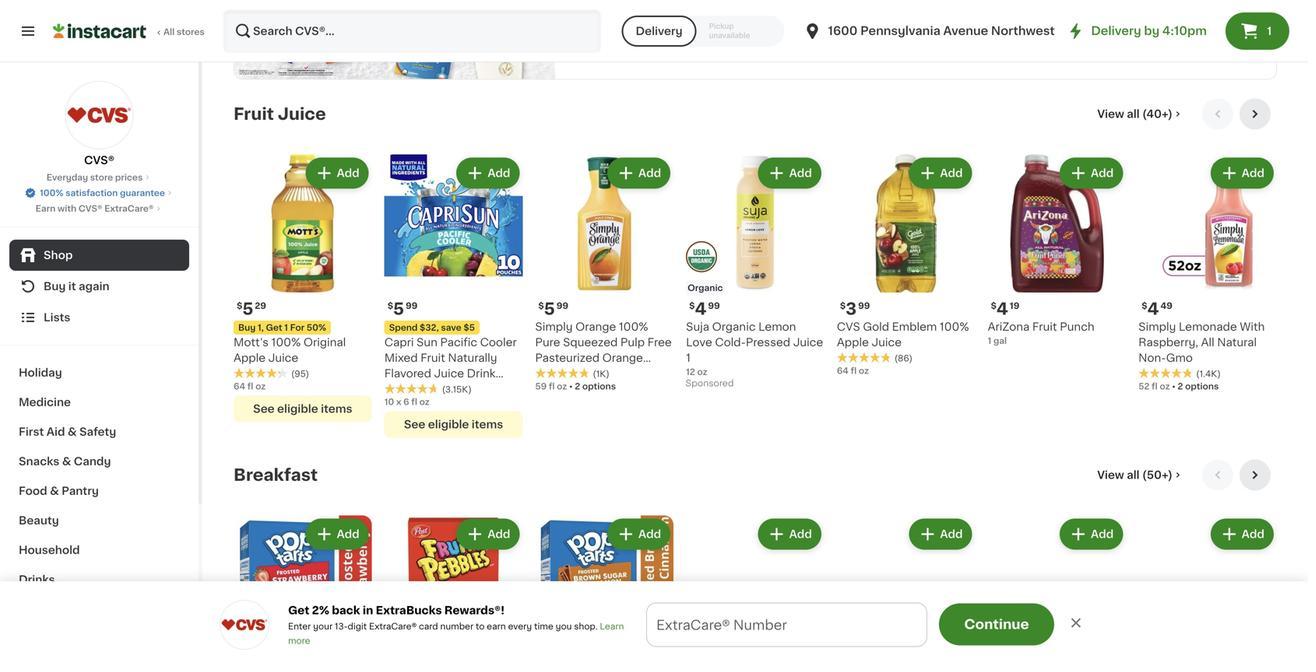 Task type: describe. For each thing, give the bounding box(es) containing it.
food & pantry
[[19, 486, 99, 497]]

2 for 4
[[1178, 383, 1184, 391]]

fruit juice
[[234, 106, 326, 122]]

lists link
[[9, 302, 189, 333]]

get 2% back in extrabucks rewards®!
[[288, 606, 505, 617]]

emblem
[[892, 322, 937, 333]]

food & pantry link
[[9, 477, 189, 506]]

rewards®!
[[445, 606, 505, 617]]

love
[[686, 337, 713, 348]]

raspberry,
[[1139, 337, 1199, 348]]

2%
[[312, 606, 329, 617]]

natural
[[1218, 337, 1257, 348]]

(95)
[[291, 370, 309, 379]]

every
[[508, 623, 532, 631]]

64 for 3
[[837, 367, 849, 376]]

drinks
[[19, 575, 55, 586]]

view all
[[569, 37, 603, 45]]

gold
[[863, 322, 890, 333]]

earn with cvs® extracare®
[[36, 204, 154, 213]]

99 for spend $32, save $5
[[406, 302, 418, 311]]

service type group
[[622, 16, 785, 47]]

product group containing 3
[[837, 155, 976, 378]]

see eligible items button for mixed
[[385, 412, 523, 438]]

juice inside mott's 100% original apple juice
[[268, 353, 299, 364]]

1,
[[258, 324, 264, 332]]

$ for simply lemonade with raspberry, all natural non-gmo
[[1142, 302, 1148, 311]]

delivery by 4:10pm link
[[1067, 22, 1207, 41]]

(1k)
[[593, 370, 610, 379]]

4:10pm
[[1163, 25, 1207, 37]]

see for capri sun pacific cooler mixed fruit naturally flavored juice drink blend
[[404, 420, 426, 431]]

juice inside simply orange 100% pure squeezed pulp free pasteurized orange juice
[[536, 369, 566, 379]]

add inside product group
[[941, 168, 963, 179]]

59 fl oz • 2 options
[[536, 383, 616, 391]]

10
[[385, 398, 394, 407]]

100% inside button
[[40, 189, 63, 197]]

1600 pennsylvania avenue northwest button
[[804, 9, 1055, 53]]

drink
[[467, 369, 496, 379]]

items for capri sun pacific cooler mixed fruit naturally flavored juice drink blend
[[472, 420, 503, 431]]

learn more link
[[288, 623, 624, 646]]

lemonade
[[1179, 322, 1238, 333]]

safety
[[79, 427, 116, 438]]

see eligible items for juice
[[253, 404, 353, 415]]

delivery button
[[622, 16, 697, 47]]

apple inside mott's 100% original apple juice
[[234, 353, 266, 364]]

apple inside cvs gold emblem 100% apple juice
[[837, 337, 869, 348]]

0 vertical spatial cvs®
[[84, 155, 115, 166]]

12
[[686, 368, 696, 377]]

aid
[[47, 427, 65, 438]]

buy for buy 1, get 1 for 50%
[[238, 324, 256, 332]]

spo
[[569, 5, 586, 14]]

view all (50+)
[[1098, 470, 1173, 481]]

again
[[79, 281, 110, 292]]

49
[[1161, 302, 1173, 311]]

by
[[1145, 25, 1160, 37]]

learn more
[[288, 623, 624, 646]]

simply orange 100% pure squeezed pulp free pasteurized orange juice
[[536, 322, 672, 379]]

digit
[[348, 623, 367, 631]]

everyday store prices link
[[47, 171, 152, 184]]

shop.
[[574, 623, 598, 631]]

organic inside 'suja organic lemon love cold-pressed juice 1 12 oz'
[[713, 322, 756, 333]]

view for fruit juice
[[1098, 109, 1125, 120]]

2 for 5
[[575, 383, 581, 391]]

with
[[58, 204, 76, 213]]

• inside get $5 off holiday • add $15.00 to qualify.
[[693, 625, 698, 638]]

$ 5 29
[[237, 301, 266, 318]]

pantry
[[62, 486, 99, 497]]

10 x 6 fl oz
[[385, 398, 430, 407]]

continue
[[965, 619, 1030, 632]]

mott's
[[234, 337, 269, 348]]

guarantee
[[120, 189, 165, 197]]

extrabucks
[[376, 606, 442, 617]]

northwest
[[992, 25, 1055, 37]]

4 for suja
[[695, 301, 707, 318]]

pure
[[536, 337, 561, 348]]

6
[[404, 398, 409, 407]]

oz down "mott's"
[[256, 383, 266, 391]]

sun
[[417, 337, 438, 348]]

medicine link
[[9, 388, 189, 418]]

shop
[[44, 250, 73, 261]]

beauty
[[19, 516, 59, 527]]

$ 5 99 for simply
[[539, 301, 569, 318]]

99 for simply orange 100% pure squeezed pulp free pasteurized orange juice
[[557, 302, 569, 311]]

earn
[[36, 204, 55, 213]]

& for candy
[[62, 456, 71, 467]]

options for 5
[[583, 383, 616, 391]]

64 fl oz for 3
[[837, 367, 869, 376]]

fl down cvs
[[851, 367, 857, 376]]

household link
[[9, 536, 189, 566]]

1 vertical spatial cvs® logo image
[[220, 601, 270, 650]]

Search field
[[224, 11, 600, 51]]

all stores link
[[53, 9, 206, 53]]

1 inside button
[[1268, 26, 1272, 37]]

• for 5
[[569, 383, 573, 391]]

see for mott's 100% original apple juice
[[253, 404, 275, 415]]

$32,
[[420, 324, 439, 332]]

0 vertical spatial get
[[266, 324, 282, 332]]

arizona
[[988, 322, 1030, 333]]

$ 4 49
[[1142, 301, 1173, 318]]

$5 inside treatment tracker modal "dialog"
[[590, 625, 608, 638]]

oz inside 'suja organic lemon love cold-pressed juice 1 12 oz'
[[698, 368, 708, 377]]

everyday
[[47, 173, 88, 182]]

lists
[[44, 312, 70, 323]]

29
[[255, 302, 266, 311]]

items for mott's 100% original apple juice
[[321, 404, 353, 415]]

item carousel region containing fruit juice
[[234, 98, 1278, 448]]

medicine
[[19, 397, 71, 408]]

treatment tracker modal dialog
[[203, 604, 1309, 660]]

1 vertical spatial cvs®
[[79, 204, 102, 213]]

0 vertical spatial organic
[[688, 284, 723, 293]]

flavored
[[385, 369, 432, 379]]

food
[[19, 486, 47, 497]]

save
[[441, 324, 462, 332]]

oz down gold
[[859, 367, 869, 376]]

enter
[[288, 623, 311, 631]]

oz right 59
[[557, 383, 567, 391]]

fl right 59
[[549, 383, 555, 391]]

everyday store prices
[[47, 173, 143, 182]]

5 for buy
[[243, 301, 253, 318]]

first aid & safety
[[19, 427, 116, 438]]

0 vertical spatial &
[[68, 427, 77, 438]]

59
[[536, 383, 547, 391]]



Task type: locate. For each thing, give the bounding box(es) containing it.
1 vertical spatial buy
[[238, 324, 256, 332]]

1 inside 'suja organic lemon love cold-pressed juice 1 12 oz'
[[686, 353, 691, 364]]

simply down $ 4 49
[[1139, 322, 1177, 333]]

1 99 from the left
[[406, 302, 418, 311]]

0 vertical spatial extracare®
[[104, 204, 154, 213]]

(50+)
[[1143, 470, 1173, 481]]

beauty link
[[9, 506, 189, 536]]

$ left 19
[[991, 302, 997, 311]]

eligible down the (95)
[[277, 404, 318, 415]]

cvs
[[837, 322, 861, 333]]

2 horizontal spatial •
[[1173, 383, 1176, 391]]

to inside treatment tracker modal "dialog"
[[779, 625, 793, 638]]

$ for simply orange 100% pure squeezed pulp free pasteurized orange juice
[[539, 302, 544, 311]]

extracare® down get 2% back in extrabucks rewards®!
[[369, 623, 417, 631]]

64 fl oz down cvs
[[837, 367, 869, 376]]

0 horizontal spatial all
[[164, 28, 175, 36]]

fruit inside arizona fruit punch 1 gal
[[1033, 322, 1058, 333]]

see eligible items down the (95)
[[253, 404, 353, 415]]

in
[[363, 606, 373, 617]]

spend
[[389, 324, 418, 332]]

5 left "29" on the left top of the page
[[243, 301, 253, 318]]

options down (1k)
[[583, 383, 616, 391]]

$ left "29" on the left top of the page
[[237, 302, 243, 311]]

simply for 4
[[1139, 322, 1177, 333]]

eligible for mixed
[[428, 420, 469, 431]]

x
[[396, 398, 402, 407]]

1 $ from the left
[[237, 302, 243, 311]]

apple down cvs
[[837, 337, 869, 348]]

all down the lemonade
[[1202, 337, 1215, 348]]

0 horizontal spatial get
[[266, 324, 282, 332]]

1 horizontal spatial eligible
[[428, 420, 469, 431]]

$ left 49
[[1142, 302, 1148, 311]]

all inside "simply lemonade with raspberry, all natural non-gmo"
[[1202, 337, 1215, 348]]

mott's 100% original apple juice
[[234, 337, 346, 364]]

eligible for juice
[[277, 404, 318, 415]]

with
[[1240, 322, 1265, 333]]

$ up suja on the right of the page
[[690, 302, 695, 311]]

0 horizontal spatial cvs® logo image
[[65, 81, 134, 150]]

item badge image
[[686, 242, 718, 273]]

100% inside simply orange 100% pure squeezed pulp free pasteurized orange juice
[[619, 322, 649, 333]]

2 horizontal spatial 5
[[544, 301, 555, 318]]

get right 1,
[[266, 324, 282, 332]]

1 5 from the left
[[243, 301, 253, 318]]

buy for buy it again
[[44, 281, 66, 292]]

3 5 from the left
[[544, 301, 555, 318]]

2 4 from the left
[[997, 301, 1009, 318]]

your
[[313, 623, 333, 631]]

0 horizontal spatial 5
[[243, 301, 253, 318]]

1 vertical spatial items
[[472, 420, 503, 431]]

1 4 from the left
[[695, 301, 707, 318]]

holiday right off
[[634, 625, 688, 638]]

drinks link
[[9, 566, 189, 595]]

simply inside simply orange 100% pure squeezed pulp free pasteurized orange juice
[[536, 322, 573, 333]]

1 vertical spatial all
[[592, 37, 603, 45]]

cvs®
[[84, 155, 115, 166], [79, 204, 102, 213]]

oz right 6
[[420, 398, 430, 407]]

0 horizontal spatial $5
[[464, 324, 475, 332]]

add inside treatment tracker modal "dialog"
[[701, 625, 728, 638]]

see eligible items button
[[234, 396, 372, 423], [385, 412, 523, 438]]

99 inside $ 3 99
[[859, 302, 870, 311]]

view down the spo
[[569, 37, 590, 45]]

to right $15.00
[[779, 625, 793, 638]]

0 horizontal spatial delivery
[[636, 26, 683, 37]]

1 vertical spatial &
[[62, 456, 71, 467]]

5 up spend
[[393, 301, 404, 318]]

cvs® logo image left enter
[[220, 601, 270, 650]]

2 down pasteurized
[[575, 383, 581, 391]]

earn with cvs® extracare® link
[[36, 203, 163, 215]]

1 horizontal spatial holiday
[[634, 625, 688, 638]]

99 for cvs gold emblem 100% apple juice
[[859, 302, 870, 311]]

99 inside '$ 4 99'
[[708, 302, 720, 311]]

& right food
[[50, 486, 59, 497]]

squeezed
[[563, 337, 618, 348]]

1 horizontal spatial 64 fl oz
[[837, 367, 869, 376]]

1600
[[829, 25, 858, 37]]

1 horizontal spatial 4
[[997, 301, 1009, 318]]

0 vertical spatial cvs® logo image
[[65, 81, 134, 150]]

arizona fruit punch 1 gal
[[988, 322, 1095, 346]]

$5 left off
[[590, 625, 608, 638]]

options
[[583, 383, 616, 391], [1186, 383, 1219, 391]]

2 all from the top
[[1127, 470, 1140, 481]]

2 down gmo
[[1178, 383, 1184, 391]]

snacks & candy
[[19, 456, 111, 467]]

2 vertical spatial all
[[1202, 337, 1215, 348]]

all for breakfast
[[1127, 470, 1140, 481]]

see down mott's 100% original apple juice
[[253, 404, 275, 415]]

cvs® up "everyday store prices" link on the left top
[[84, 155, 115, 166]]

get for 2%
[[288, 606, 310, 617]]

$ for suja organic lemon love cold-pressed juice 1
[[690, 302, 695, 311]]

1 all from the top
[[1127, 109, 1140, 120]]

0 vertical spatial view
[[569, 37, 590, 45]]

items
[[321, 404, 353, 415], [472, 420, 503, 431]]

100% down buy 1, get 1 for 50%
[[272, 337, 301, 348]]

100% satisfaction guarantee
[[40, 189, 165, 197]]

gal
[[994, 337, 1007, 346]]

capri
[[385, 337, 414, 348]]

1 vertical spatial item carousel region
[[234, 460, 1278, 660]]

get $5 off holiday • add $15.00 to qualify.
[[561, 625, 845, 638]]

items down (3.15k)
[[472, 420, 503, 431]]

& left candy
[[62, 456, 71, 467]]

$5 right save
[[464, 324, 475, 332]]

1
[[1268, 26, 1272, 37], [284, 324, 288, 332], [988, 337, 992, 346], [686, 353, 691, 364]]

product group
[[234, 155, 372, 423], [385, 155, 523, 438], [536, 155, 674, 393], [686, 155, 825, 393], [837, 155, 976, 378], [988, 155, 1127, 348], [1139, 155, 1278, 393], [234, 516, 372, 660], [385, 516, 523, 660], [536, 516, 674, 660], [686, 516, 825, 660], [837, 516, 976, 660], [988, 516, 1127, 660], [1139, 516, 1278, 660]]

$5 inside "item carousel" region
[[464, 324, 475, 332]]

100% inside cvs gold emblem 100% apple juice
[[940, 322, 970, 333]]

(40+)
[[1143, 109, 1173, 120]]

1 vertical spatial all
[[1127, 470, 1140, 481]]

number
[[440, 623, 474, 631]]

stores
[[177, 28, 205, 36]]

5 up pure
[[544, 301, 555, 318]]

4 $ from the left
[[991, 302, 997, 311]]

to for qualify.
[[779, 625, 793, 638]]

to left earn
[[476, 623, 485, 631]]

64
[[837, 367, 849, 376], [234, 383, 245, 391]]

2 horizontal spatial fruit
[[1033, 322, 1058, 333]]

19
[[1010, 302, 1020, 311]]

0 horizontal spatial items
[[321, 404, 353, 415]]

all left (40+)
[[1127, 109, 1140, 120]]

1 vertical spatial view
[[1098, 109, 1125, 120]]

1 horizontal spatial $5
[[590, 625, 608, 638]]

4 left 19
[[997, 301, 1009, 318]]

0 horizontal spatial see eligible items button
[[234, 396, 372, 423]]

4 for arizona
[[997, 301, 1009, 318]]

2 vertical spatial &
[[50, 486, 59, 497]]

breakfast
[[234, 468, 318, 484]]

organic up cold-
[[713, 322, 756, 333]]

buy left it
[[44, 281, 66, 292]]

gmo
[[1167, 353, 1193, 364]]

1 horizontal spatial items
[[472, 420, 503, 431]]

delivery for delivery by 4:10pm
[[1092, 25, 1142, 37]]

2 horizontal spatial all
[[1202, 337, 1215, 348]]

$ inside $ 4 19
[[991, 302, 997, 311]]

view left (50+)
[[1098, 470, 1125, 481]]

cold-
[[715, 337, 746, 348]]

2 options from the left
[[1186, 383, 1219, 391]]

pulp
[[621, 337, 645, 348]]

fl right 52 at the right
[[1152, 383, 1158, 391]]

options for 4
[[1186, 383, 1219, 391]]

& right aid at the bottom
[[68, 427, 77, 438]]

view for breakfast
[[1098, 470, 1125, 481]]

2 horizontal spatial 4
[[1148, 301, 1160, 318]]

buy 1, get 1 for 50%
[[238, 324, 326, 332]]

avenue
[[944, 25, 989, 37]]

get right time
[[561, 625, 587, 638]]

5 for spend
[[393, 301, 404, 318]]

1 horizontal spatial options
[[1186, 383, 1219, 391]]

holiday inside treatment tracker modal "dialog"
[[634, 625, 688, 638]]

1 horizontal spatial cvs® logo image
[[220, 601, 270, 650]]

64 down cvs
[[837, 367, 849, 376]]

apple down "mott's"
[[234, 353, 266, 364]]

0 horizontal spatial $ 5 99
[[388, 301, 418, 318]]

orange down pulp
[[603, 353, 643, 364]]

household
[[19, 545, 80, 556]]

0 horizontal spatial •
[[569, 383, 573, 391]]

1 horizontal spatial •
[[693, 625, 698, 638]]

1 horizontal spatial see eligible items button
[[385, 412, 523, 438]]

2 simply from the left
[[1139, 322, 1177, 333]]

get up enter
[[288, 606, 310, 617]]

0 horizontal spatial extracare®
[[104, 204, 154, 213]]

0 horizontal spatial holiday
[[19, 368, 62, 379]]

2 vertical spatial view
[[1098, 470, 1125, 481]]

99 right 3
[[859, 302, 870, 311]]

0 horizontal spatial 64 fl oz
[[234, 383, 266, 391]]

7 $ from the left
[[1142, 302, 1148, 311]]

back
[[332, 606, 360, 617]]

64 fl oz for buy 1, get 1 for 50%
[[234, 383, 266, 391]]

blend
[[385, 384, 416, 395]]

0 vertical spatial holiday
[[19, 368, 62, 379]]

0 vertical spatial fruit
[[234, 106, 274, 122]]

2 $ from the left
[[388, 302, 393, 311]]

ExtraCare® Number text field
[[647, 604, 927, 647]]

2 horizontal spatial get
[[561, 625, 587, 638]]

0 horizontal spatial 64
[[234, 383, 245, 391]]

eligible
[[277, 404, 318, 415], [428, 420, 469, 431]]

$ for arizona fruit punch
[[991, 302, 997, 311]]

1 horizontal spatial 2
[[1178, 383, 1184, 391]]

0 horizontal spatial buy
[[44, 281, 66, 292]]

$ up spend
[[388, 302, 393, 311]]

all left (50+)
[[1127, 470, 1140, 481]]

3 99 from the left
[[557, 302, 569, 311]]

1 $ 5 99 from the left
[[388, 301, 418, 318]]

• down pasteurized
[[569, 383, 573, 391]]

holiday up medicine on the bottom left
[[19, 368, 62, 379]]

0 horizontal spatial simply
[[536, 322, 573, 333]]

fl down "mott's"
[[248, 383, 253, 391]]

1 horizontal spatial see eligible items
[[404, 420, 503, 431]]

0 horizontal spatial apple
[[234, 353, 266, 364]]

•
[[569, 383, 573, 391], [1173, 383, 1176, 391], [693, 625, 698, 638]]

view all (40+)
[[1098, 109, 1173, 120]]

64 down "mott's"
[[234, 383, 245, 391]]

2 vertical spatial get
[[561, 625, 587, 638]]

view left (40+)
[[1098, 109, 1125, 120]]

1 horizontal spatial all
[[592, 37, 603, 45]]

$ 5 99 up spend
[[388, 301, 418, 318]]

1 horizontal spatial buy
[[238, 324, 256, 332]]

item carousel region
[[234, 98, 1278, 448], [234, 460, 1278, 660]]

1 options from the left
[[583, 383, 616, 391]]

1 horizontal spatial $ 5 99
[[539, 301, 569, 318]]

satisfaction
[[66, 189, 118, 197]]

1 vertical spatial $5
[[590, 625, 608, 638]]

1 horizontal spatial fruit
[[421, 353, 445, 364]]

see eligible items button down the (95)
[[234, 396, 372, 423]]

$ 5 99 up pure
[[539, 301, 569, 318]]

1 horizontal spatial delivery
[[1092, 25, 1142, 37]]

nsored
[[586, 5, 617, 14]]

99 for suja organic lemon love cold-pressed juice 1
[[708, 302, 720, 311]]

$ inside '$ 4 99'
[[690, 302, 695, 311]]

0 vertical spatial buy
[[44, 281, 66, 292]]

0 vertical spatial see
[[253, 404, 275, 415]]

shop link
[[9, 240, 189, 271]]

0 horizontal spatial fruit
[[234, 106, 274, 122]]

4 up suja on the right of the page
[[695, 301, 707, 318]]

1 vertical spatial fruit
[[1033, 322, 1058, 333]]

get for $5
[[561, 625, 587, 638]]

all for fruit juice
[[1127, 109, 1140, 120]]

100% up pulp
[[619, 322, 649, 333]]

2 vertical spatial fruit
[[421, 353, 445, 364]]

0 vertical spatial see eligible items
[[253, 404, 353, 415]]

fl right 6
[[412, 398, 418, 407]]

0 vertical spatial eligible
[[277, 404, 318, 415]]

13-
[[335, 623, 348, 631]]

items left 10
[[321, 404, 353, 415]]

first aid & safety link
[[9, 418, 189, 447]]

0 vertical spatial items
[[321, 404, 353, 415]]

1 vertical spatial see eligible items
[[404, 420, 503, 431]]

oz right "12"
[[698, 368, 708, 377]]

delivery for delivery
[[636, 26, 683, 37]]

store
[[90, 173, 113, 182]]

64 for buy 1, get 1 for 50%
[[234, 383, 245, 391]]

oz right 52 at the right
[[1160, 383, 1171, 391]]

$ inside $ 5 29
[[237, 302, 243, 311]]

3
[[846, 301, 857, 318]]

delivery by 4:10pm
[[1092, 25, 1207, 37]]

juice inside 'suja organic lemon love cold-pressed juice 1 12 oz'
[[794, 337, 824, 348]]

100% inside mott's 100% original apple juice
[[272, 337, 301, 348]]

& for pantry
[[50, 486, 59, 497]]

100% right emblem
[[940, 322, 970, 333]]

• down gmo
[[1173, 383, 1176, 391]]

$ for spend $32, save $5
[[388, 302, 393, 311]]

enter your 13-digit extracare® card number to earn every time you shop.
[[288, 623, 600, 631]]

sponsored badge image
[[686, 380, 734, 389]]

1 horizontal spatial 5
[[393, 301, 404, 318]]

1 2 from the left
[[575, 383, 581, 391]]

0 horizontal spatial 4
[[695, 301, 707, 318]]

None search field
[[223, 9, 602, 53]]

original
[[304, 337, 346, 348]]

simply up pure
[[536, 322, 573, 333]]

see eligible items down (3.15k)
[[404, 420, 503, 431]]

punch
[[1060, 322, 1095, 333]]

simply for 5
[[536, 322, 573, 333]]

organic up '$ 4 99'
[[688, 284, 723, 293]]

0 vertical spatial 64
[[837, 367, 849, 376]]

0 vertical spatial 64 fl oz
[[837, 367, 869, 376]]

3 4 from the left
[[1148, 301, 1160, 318]]

5 $ from the left
[[539, 302, 544, 311]]

eligible down (3.15k)
[[428, 420, 469, 431]]

extracare® down the guarantee
[[104, 204, 154, 213]]

1 horizontal spatial 64
[[837, 367, 849, 376]]

$ for buy 1, get 1 for 50%
[[237, 302, 243, 311]]

52 fl oz • 2 options
[[1139, 383, 1219, 391]]

suja organic lemon love cold-pressed juice 1 12 oz
[[686, 322, 824, 377]]

see eligible items button for juice
[[234, 396, 372, 423]]

simply
[[536, 322, 573, 333], [1139, 322, 1177, 333]]

2 $ 5 99 from the left
[[539, 301, 569, 318]]

capri sun pacific cooler mixed fruit naturally flavored juice drink blend
[[385, 337, 517, 395]]

5 for simply
[[544, 301, 555, 318]]

1 horizontal spatial simply
[[1139, 322, 1177, 333]]

all stores
[[164, 28, 205, 36]]

1 vertical spatial 64
[[234, 383, 245, 391]]

kenvue it pays to be prepared check the ingredients in your medicine use only 1 product that contains acetominophen at a time band-aid is a registered trademark. mcneil consumer pharmaceuticals co. 2023 use products only as directed. jjci 2023 image
[[234, 0, 555, 79]]

1 horizontal spatial extracare®
[[369, 623, 417, 631]]

0 horizontal spatial see
[[253, 404, 275, 415]]

64 inside product group
[[837, 367, 849, 376]]

0 vertical spatial all
[[164, 28, 175, 36]]

• left $15.00
[[693, 625, 698, 638]]

instacart logo image
[[53, 22, 146, 41]]

cvs® logo image up "everyday store prices" link on the left top
[[65, 81, 134, 150]]

2 5 from the left
[[393, 301, 404, 318]]

2 item carousel region from the top
[[234, 460, 1278, 660]]

50%
[[307, 324, 326, 332]]

delivery inside button
[[636, 26, 683, 37]]

simply inside "simply lemonade with raspberry, all natural non-gmo"
[[1139, 322, 1177, 333]]

earn
[[487, 623, 506, 631]]

1 inside arizona fruit punch 1 gal
[[988, 337, 992, 346]]

continue button
[[939, 604, 1055, 646]]

see down 10 x 6 fl oz at bottom
[[404, 420, 426, 431]]

spo nsored
[[569, 5, 617, 14]]

0 horizontal spatial options
[[583, 383, 616, 391]]

juice inside capri sun pacific cooler mixed fruit naturally flavored juice drink blend
[[434, 369, 464, 379]]

$ up cvs
[[840, 302, 846, 311]]

3 $ from the left
[[690, 302, 695, 311]]

0 horizontal spatial 2
[[575, 383, 581, 391]]

64 fl oz inside product group
[[837, 367, 869, 376]]

it
[[68, 281, 76, 292]]

1 item carousel region from the top
[[234, 98, 1278, 448]]

$ for cvs gold emblem 100% apple juice
[[840, 302, 846, 311]]

0 vertical spatial item carousel region
[[234, 98, 1278, 448]]

1 vertical spatial 64 fl oz
[[234, 383, 266, 391]]

buy left 1,
[[238, 324, 256, 332]]

0 horizontal spatial to
[[476, 623, 485, 631]]

close image
[[1069, 616, 1084, 631]]

$ 5 99 for spend
[[388, 301, 418, 318]]

for
[[290, 324, 305, 332]]

1 vertical spatial get
[[288, 606, 310, 617]]

see eligible items button down (3.15k)
[[385, 412, 523, 438]]

to for earn
[[476, 623, 485, 631]]

99 up suja on the right of the page
[[708, 302, 720, 311]]

see eligible items for mixed
[[404, 420, 503, 431]]

99 up spend
[[406, 302, 418, 311]]

4 left 49
[[1148, 301, 1160, 318]]

orange up squeezed at the bottom left of page
[[576, 322, 616, 333]]

all
[[164, 28, 175, 36], [592, 37, 603, 45], [1202, 337, 1215, 348]]

64 fl oz down "mott's"
[[234, 383, 266, 391]]

naturally
[[448, 353, 497, 364]]

99 up pure
[[557, 302, 569, 311]]

0 vertical spatial orange
[[576, 322, 616, 333]]

1 horizontal spatial apple
[[837, 337, 869, 348]]

view all (50+) button
[[1092, 460, 1190, 491]]

$ inside $ 4 49
[[1142, 302, 1148, 311]]

0 vertical spatial apple
[[837, 337, 869, 348]]

0 horizontal spatial see eligible items
[[253, 404, 353, 415]]

qualify.
[[797, 625, 845, 638]]

1 horizontal spatial see
[[404, 420, 426, 431]]

apple
[[837, 337, 869, 348], [234, 353, 266, 364]]

1 button
[[1226, 12, 1290, 50]]

$ inside $ 3 99
[[840, 302, 846, 311]]

• for 4
[[1173, 383, 1176, 391]]

fruit inside capri sun pacific cooler mixed fruit naturally flavored juice drink blend
[[421, 353, 445, 364]]

$ 4 19
[[991, 301, 1020, 318]]

snacks & candy link
[[9, 447, 189, 477]]

$ up pure
[[539, 302, 544, 311]]

get inside treatment tracker modal "dialog"
[[561, 625, 587, 638]]

2 2 from the left
[[1178, 383, 1184, 391]]

1 vertical spatial eligible
[[428, 420, 469, 431]]

cvs® down satisfaction on the left top of the page
[[79, 204, 102, 213]]

all down nsored
[[592, 37, 603, 45]]

$ 5 99
[[388, 301, 418, 318], [539, 301, 569, 318]]

delivery
[[1092, 25, 1142, 37], [636, 26, 683, 37]]

$
[[237, 302, 243, 311], [388, 302, 393, 311], [690, 302, 695, 311], [991, 302, 997, 311], [539, 302, 544, 311], [840, 302, 846, 311], [1142, 302, 1148, 311]]

options down (1.4k)
[[1186, 383, 1219, 391]]

extracare®
[[104, 204, 154, 213], [369, 623, 417, 631]]

item carousel region containing breakfast
[[234, 460, 1278, 660]]

1 vertical spatial extracare®
[[369, 623, 417, 631]]

1 simply from the left
[[536, 322, 573, 333]]

6 $ from the left
[[840, 302, 846, 311]]

juice inside cvs gold emblem 100% apple juice
[[872, 337, 902, 348]]

cvs® logo image
[[65, 81, 134, 150], [220, 601, 270, 650]]

0 horizontal spatial eligible
[[277, 404, 318, 415]]

all left stores
[[164, 28, 175, 36]]

1 horizontal spatial get
[[288, 606, 310, 617]]

1 vertical spatial orange
[[603, 353, 643, 364]]

1 vertical spatial see
[[404, 420, 426, 431]]

1 horizontal spatial to
[[779, 625, 793, 638]]

2 99 from the left
[[708, 302, 720, 311]]

100% up earn at the left top of page
[[40, 189, 63, 197]]

4 99 from the left
[[859, 302, 870, 311]]

mixed
[[385, 353, 418, 364]]



Task type: vqa. For each thing, say whether or not it's contained in the screenshot.
FSA inside Please note that your Instacart receipt shows the delivery date, not the date you place the order. This may impact your ability to get reimbursement, as you generally forfeit unused FSA funds if they're not used during the 1-year period. HSA funds typically do not expire. Contact your plan administrator or employer for more information or with item eligibility questions.
no



